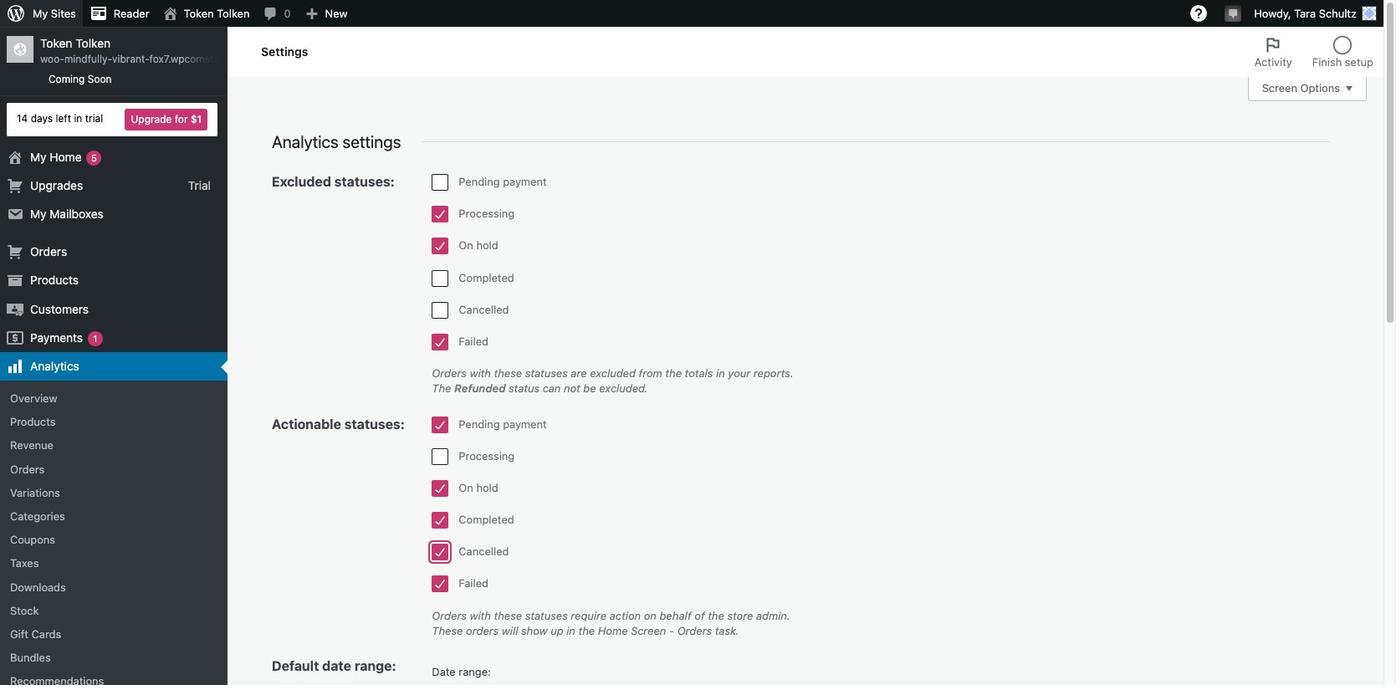Task type: describe. For each thing, give the bounding box(es) containing it.
can
[[543, 382, 561, 395]]

my for my sites
[[33, 7, 48, 20]]

coming
[[49, 73, 85, 85]]

$1
[[191, 113, 202, 125]]

default
[[272, 659, 319, 674]]

1
[[93, 333, 97, 344]]

tolken for token tolken woo-mindfully-vibrant-fox7.wpcomstaging.com coming soon
[[76, 36, 111, 50]]

taxes link
[[0, 552, 228, 575]]

howdy,
[[1255, 7, 1292, 20]]

hold for excluded statuses:
[[477, 239, 499, 252]]

gift
[[10, 628, 28, 641]]

schultz
[[1320, 7, 1358, 20]]

excluded
[[272, 174, 331, 189]]

with for actionable statuses:
[[470, 609, 491, 622]]

5
[[91, 152, 97, 163]]

main menu navigation
[[0, 27, 263, 685]]

woo-
[[40, 53, 64, 65]]

in inside orders with these statuses require action on behalf of the store admin. these orders will show up in the home screen - orders task.
[[567, 624, 576, 638]]

my for my mailboxes
[[30, 207, 46, 221]]

variations link
[[0, 481, 228, 505]]

pending payment for actionable statuses:
[[459, 417, 547, 431]]

in inside orders with these statuses are excluded from the totals in your reports. the
[[716, 367, 725, 380]]

overview link
[[0, 387, 228, 410]]

stock
[[10, 604, 39, 617]]

my home 5
[[30, 149, 97, 164]]

the inside orders with these statuses are excluded from the totals in your reports. the
[[666, 367, 682, 380]]

vibrant-
[[112, 53, 150, 65]]

overview
[[10, 392, 57, 405]]

of
[[695, 609, 705, 622]]

analytics for analytics
[[30, 359, 79, 373]]

are
[[571, 367, 587, 380]]

pending for excluded statuses:
[[459, 175, 500, 188]]

options
[[1301, 82, 1341, 95]]

on
[[644, 609, 657, 622]]

with for excluded statuses:
[[470, 367, 491, 380]]

token for token tolken
[[184, 7, 214, 20]]

pending for actionable statuses:
[[459, 417, 500, 431]]

orders with these statuses are excluded from the totals in your reports. the
[[432, 367, 794, 395]]

screen options button
[[1248, 76, 1368, 101]]

range:
[[355, 659, 397, 674]]

categories link
[[0, 505, 228, 528]]

range
[[459, 665, 488, 679]]

2 orders link from the top
[[0, 458, 228, 481]]

date
[[322, 659, 352, 674]]

trial
[[188, 178, 211, 192]]

stock link
[[0, 599, 228, 623]]

token tolken woo-mindfully-vibrant-fox7.wpcomstaging.com coming soon
[[40, 36, 263, 85]]

on hold for actionable statuses:
[[459, 481, 499, 495]]

cancelled for excluded statuses:
[[459, 303, 509, 316]]

payment for actionable statuses:
[[503, 417, 547, 431]]

reader
[[114, 7, 150, 20]]

analytics settings
[[272, 132, 401, 151]]

show
[[521, 624, 548, 638]]

failed for excluded statuses:
[[459, 335, 489, 348]]

finish setup button
[[1303, 27, 1384, 77]]

toolbar navigation
[[0, 0, 1384, 30]]

failed checkbox for actionable statuses:
[[432, 576, 449, 593]]

orders for orders with these statuses require action on behalf of the store admin. these orders will show up in the home screen - orders task.
[[432, 609, 467, 622]]

settings
[[343, 132, 401, 151]]

the
[[432, 382, 452, 395]]

days
[[31, 112, 53, 125]]

analytics for analytics settings
[[272, 132, 339, 151]]

token tolken
[[184, 7, 250, 20]]

upgrades
[[30, 178, 83, 192]]

orders
[[466, 624, 499, 638]]

actionable
[[272, 416, 341, 431]]

cancelled for actionable statuses:
[[459, 545, 509, 558]]

finish setup
[[1313, 55, 1374, 69]]

Completed checkbox
[[432, 512, 449, 529]]

payments 1
[[30, 330, 97, 345]]

taxes
[[10, 557, 39, 570]]

excluded statuses:
[[272, 174, 395, 189]]

14
[[17, 112, 28, 125]]

variations
[[10, 486, 60, 500]]

token tolken link
[[156, 0, 257, 27]]

actionable statuses:
[[272, 416, 405, 431]]

14 days left in trial
[[17, 112, 103, 125]]

:
[[488, 665, 491, 679]]

date
[[432, 665, 456, 679]]

revenue
[[10, 439, 53, 452]]

completed for actionable statuses:
[[459, 513, 514, 527]]

require
[[571, 609, 607, 622]]

left
[[56, 112, 71, 125]]

mindfully-
[[64, 53, 112, 65]]

Pending payment checkbox
[[432, 174, 449, 191]]

in inside navigation
[[74, 112, 82, 125]]

task.
[[715, 624, 740, 638]]

Cancelled checkbox
[[432, 302, 449, 319]]

my mailboxes link
[[0, 200, 228, 229]]

my sites link
[[0, 0, 83, 27]]

will
[[502, 624, 518, 638]]

settings
[[261, 44, 308, 59]]

from
[[639, 367, 663, 380]]

Cancelled checkbox
[[432, 544, 449, 561]]



Task type: vqa. For each thing, say whether or not it's contained in the screenshot.
Recommendations link
no



Task type: locate. For each thing, give the bounding box(es) containing it.
with up refunded
[[470, 367, 491, 380]]

refunded status can not be excluded.
[[455, 382, 648, 395]]

my sites
[[33, 7, 76, 20]]

payment for excluded statuses:
[[503, 175, 547, 188]]

pending payment inside excluded statuses: "element"
[[459, 175, 547, 188]]

1 vertical spatial tolken
[[76, 36, 111, 50]]

1 horizontal spatial home
[[598, 624, 628, 638]]

excluded.
[[599, 382, 648, 395]]

payment inside the actionable statuses: element
[[503, 417, 547, 431]]

1 horizontal spatial token
[[184, 7, 214, 20]]

tolken
[[217, 7, 250, 20], [76, 36, 111, 50]]

orders up these
[[432, 609, 467, 622]]

failed for actionable statuses:
[[459, 577, 489, 590]]

2 completed from the top
[[459, 513, 514, 527]]

sites
[[51, 7, 76, 20]]

2 pending payment from the top
[[459, 417, 547, 431]]

statuses up refunded status can not be excluded. in the bottom left of the page
[[525, 367, 568, 380]]

2 processing checkbox from the top
[[432, 448, 449, 465]]

setup
[[1346, 55, 1374, 69]]

1 vertical spatial hold
[[477, 481, 499, 495]]

products link up 1 on the left
[[0, 266, 228, 295]]

cancelled
[[459, 303, 509, 316], [459, 545, 509, 558]]

2 pending from the top
[[459, 417, 500, 431]]

statuses: for actionable statuses:
[[345, 416, 405, 431]]

Pending payment checkbox
[[432, 416, 449, 433]]

0 vertical spatial orders link
[[0, 238, 228, 266]]

1 horizontal spatial the
[[666, 367, 682, 380]]

0 horizontal spatial home
[[50, 149, 82, 164]]

0 vertical spatial screen
[[1263, 82, 1298, 95]]

2 on hold checkbox from the top
[[432, 480, 449, 497]]

2 products link from the top
[[0, 410, 228, 434]]

the right of at bottom
[[708, 609, 725, 622]]

these inside orders with these statuses are excluded from the totals in your reports. the
[[494, 367, 522, 380]]

2 these from the top
[[494, 609, 522, 622]]

0 vertical spatial on hold
[[459, 239, 499, 252]]

gift cards
[[10, 628, 61, 641]]

with inside orders with these statuses are excluded from the totals in your reports. the
[[470, 367, 491, 380]]

orders down of at bottom
[[678, 624, 712, 638]]

your
[[728, 367, 751, 380]]

orders link up categories link
[[0, 458, 228, 481]]

2 hold from the top
[[477, 481, 499, 495]]

these for excluded statuses:
[[494, 367, 522, 380]]

1 on hold from the top
[[459, 239, 499, 252]]

cancelled inside the actionable statuses: element
[[459, 545, 509, 558]]

actionable statuses: element
[[432, 416, 806, 608]]

trial
[[85, 112, 103, 125]]

orders for orders with these statuses are excluded from the totals in your reports. the
[[432, 367, 467, 380]]

failed inside the actionable statuses: element
[[459, 577, 489, 590]]

orders
[[30, 245, 67, 259], [432, 367, 467, 380], [10, 463, 45, 476], [432, 609, 467, 622], [678, 624, 712, 638]]

on hold checkbox inside the actionable statuses: element
[[432, 480, 449, 497]]

2 failed checkbox from the top
[[432, 576, 449, 593]]

orders for second orders link from the top
[[10, 463, 45, 476]]

1 with from the top
[[470, 367, 491, 380]]

home down action
[[598, 624, 628, 638]]

fox7.wpcomstaging.com
[[149, 53, 263, 65]]

screen inside orders with these statuses require action on behalf of the store admin. these orders will show up in the home screen - orders task.
[[631, 624, 667, 638]]

status
[[509, 382, 540, 395]]

pending inside excluded statuses: "element"
[[459, 175, 500, 188]]

payment inside excluded statuses: "element"
[[503, 175, 547, 188]]

2 vertical spatial in
[[567, 624, 576, 638]]

1 vertical spatial these
[[494, 609, 522, 622]]

1 on hold checkbox from the top
[[432, 238, 449, 255]]

On hold checkbox
[[432, 238, 449, 255], [432, 480, 449, 497]]

downloads
[[10, 581, 66, 594]]

these
[[494, 367, 522, 380], [494, 609, 522, 622]]

in left your
[[716, 367, 725, 380]]

on hold inside excluded statuses: "element"
[[459, 239, 499, 252]]

0 vertical spatial cancelled
[[459, 303, 509, 316]]

categories
[[10, 510, 65, 523]]

token inside toolbar navigation
[[184, 7, 214, 20]]

1 vertical spatial payment
[[503, 417, 547, 431]]

1 vertical spatial on
[[459, 481, 474, 495]]

2 on from the top
[[459, 481, 474, 495]]

screen inside dropdown button
[[1263, 82, 1298, 95]]

coupons
[[10, 533, 55, 547]]

screen down activity
[[1263, 82, 1298, 95]]

tolken inside token tolken woo-mindfully-vibrant-fox7.wpcomstaging.com coming soon
[[76, 36, 111, 50]]

orders link down my mailboxes link
[[0, 238, 228, 266]]

hold inside the actionable statuses: element
[[477, 481, 499, 495]]

on hold checkbox for actionable statuses:
[[432, 480, 449, 497]]

pending payment inside the actionable statuses: element
[[459, 417, 547, 431]]

hold for actionable statuses:
[[477, 481, 499, 495]]

default date range: date range :
[[272, 659, 491, 679]]

1 vertical spatial with
[[470, 609, 491, 622]]

failed up "orders"
[[459, 577, 489, 590]]

1 vertical spatial orders link
[[0, 458, 228, 481]]

1 horizontal spatial screen
[[1263, 82, 1298, 95]]

the
[[666, 367, 682, 380], [708, 609, 725, 622], [579, 624, 595, 638]]

new
[[325, 7, 348, 20]]

processing inside the actionable statuses: element
[[459, 449, 515, 463]]

processing inside excluded statuses: "element"
[[459, 207, 515, 220]]

on
[[459, 239, 474, 252], [459, 481, 474, 495]]

0 vertical spatial my
[[33, 7, 48, 20]]

statuses up up
[[525, 609, 568, 622]]

orders down my mailboxes at the top left of page
[[30, 245, 67, 259]]

1 vertical spatial in
[[716, 367, 725, 380]]

the right from
[[666, 367, 682, 380]]

1 vertical spatial analytics
[[30, 359, 79, 373]]

reader link
[[83, 0, 156, 27]]

failed checkbox down cancelled checkbox
[[432, 334, 449, 351]]

on inside the actionable statuses: element
[[459, 481, 474, 495]]

0
[[284, 7, 291, 20]]

home inside orders with these statuses require action on behalf of the store admin. these orders will show up in the home screen - orders task.
[[598, 624, 628, 638]]

1 vertical spatial pending
[[459, 417, 500, 431]]

0 vertical spatial statuses:
[[335, 174, 395, 189]]

processing for excluded statuses:
[[459, 207, 515, 220]]

1 vertical spatial products
[[10, 415, 56, 429]]

1 completed from the top
[[459, 271, 514, 284]]

0 vertical spatial processing
[[459, 207, 515, 220]]

my left the sites
[[33, 7, 48, 20]]

products up customers
[[30, 273, 79, 287]]

bundles link
[[0, 646, 228, 670]]

statuses: left pending payment checkbox
[[345, 416, 405, 431]]

1 on from the top
[[459, 239, 474, 252]]

pending
[[459, 175, 500, 188], [459, 417, 500, 431]]

activity
[[1255, 55, 1293, 69]]

analytics inside main menu navigation
[[30, 359, 79, 373]]

1 vertical spatial on hold checkbox
[[432, 480, 449, 497]]

processing checkbox for actionable statuses:
[[432, 448, 449, 465]]

on for excluded statuses:
[[459, 239, 474, 252]]

2 statuses from the top
[[525, 609, 568, 622]]

completed for excluded statuses:
[[459, 271, 514, 284]]

1 vertical spatial the
[[708, 609, 725, 622]]

gift cards link
[[0, 623, 228, 646]]

2 processing from the top
[[459, 449, 515, 463]]

excluded
[[590, 367, 636, 380]]

2 horizontal spatial in
[[716, 367, 725, 380]]

1 vertical spatial pending payment
[[459, 417, 547, 431]]

0 vertical spatial on hold checkbox
[[432, 238, 449, 255]]

on hold checkbox up completed checkbox on the left top
[[432, 238, 449, 255]]

customers link
[[0, 295, 228, 324]]

my for my home 5
[[30, 149, 46, 164]]

1 orders link from the top
[[0, 238, 228, 266]]

not
[[564, 382, 581, 395]]

2 payment from the top
[[503, 417, 547, 431]]

1 vertical spatial home
[[598, 624, 628, 638]]

products
[[30, 273, 79, 287], [10, 415, 56, 429]]

bundles
[[10, 651, 51, 665]]

0 horizontal spatial analytics
[[30, 359, 79, 373]]

tab list containing activity
[[1245, 27, 1384, 77]]

my
[[33, 7, 48, 20], [30, 149, 46, 164], [30, 207, 46, 221]]

1 vertical spatial failed
[[459, 577, 489, 590]]

on inside excluded statuses: "element"
[[459, 239, 474, 252]]

statuses for excluded statuses:
[[525, 367, 568, 380]]

0 vertical spatial the
[[666, 367, 682, 380]]

0 vertical spatial products
[[30, 273, 79, 287]]

on hold checkbox up completed option
[[432, 480, 449, 497]]

1 pending payment from the top
[[459, 175, 547, 188]]

1 vertical spatial failed checkbox
[[432, 576, 449, 593]]

0 vertical spatial statuses
[[525, 367, 568, 380]]

0 vertical spatial tolken
[[217, 7, 250, 20]]

-
[[670, 624, 675, 638]]

my up upgrades
[[30, 149, 46, 164]]

revenue link
[[0, 434, 228, 458]]

payment
[[503, 175, 547, 188], [503, 417, 547, 431]]

1 horizontal spatial analytics
[[272, 132, 339, 151]]

on hold for excluded statuses:
[[459, 239, 499, 252]]

excluded statuses: element
[[432, 174, 806, 366]]

0 horizontal spatial tolken
[[76, 36, 111, 50]]

0 vertical spatial products link
[[0, 266, 228, 295]]

1 vertical spatial screen
[[631, 624, 667, 638]]

products link down analytics link
[[0, 410, 228, 434]]

0 link
[[257, 0, 298, 27]]

on hold checkbox inside excluded statuses: "element"
[[432, 238, 449, 255]]

0 vertical spatial processing checkbox
[[432, 206, 449, 223]]

Completed checkbox
[[432, 270, 449, 287]]

0 vertical spatial on
[[459, 239, 474, 252]]

these up will
[[494, 609, 522, 622]]

completed right completed option
[[459, 513, 514, 527]]

these for actionable statuses:
[[494, 609, 522, 622]]

screen options
[[1263, 82, 1341, 95]]

0 vertical spatial token
[[184, 7, 214, 20]]

in right up
[[567, 624, 576, 638]]

with inside orders with these statuses require action on behalf of the store admin. these orders will show up in the home screen - orders task.
[[470, 609, 491, 622]]

1 vertical spatial completed
[[459, 513, 514, 527]]

1 pending from the top
[[459, 175, 500, 188]]

new link
[[298, 0, 354, 27]]

home left 5
[[50, 149, 82, 164]]

orders with these statuses require action on behalf of the store admin. these orders will show up in the home screen - orders task.
[[432, 609, 791, 638]]

token for token tolken woo-mindfully-vibrant-fox7.wpcomstaging.com coming soon
[[40, 36, 72, 50]]

1 failed from the top
[[459, 335, 489, 348]]

statuses: for excluded statuses:
[[335, 174, 395, 189]]

with up "orders"
[[470, 609, 491, 622]]

tara
[[1295, 7, 1317, 20]]

1 vertical spatial products link
[[0, 410, 228, 434]]

token up woo-
[[40, 36, 72, 50]]

store
[[728, 609, 754, 622]]

processing checkbox down pending payment option
[[432, 206, 449, 223]]

failed checkbox for excluded statuses:
[[432, 334, 449, 351]]

1 vertical spatial statuses
[[525, 609, 568, 622]]

0 horizontal spatial screen
[[631, 624, 667, 638]]

0 horizontal spatial token
[[40, 36, 72, 50]]

2 horizontal spatial the
[[708, 609, 725, 622]]

1 vertical spatial cancelled
[[459, 545, 509, 558]]

downloads link
[[0, 575, 228, 599]]

0 vertical spatial with
[[470, 367, 491, 380]]

pending payment
[[459, 175, 547, 188], [459, 417, 547, 431]]

1 statuses from the top
[[525, 367, 568, 380]]

mailboxes
[[50, 207, 104, 221]]

pending inside the actionable statuses: element
[[459, 417, 500, 431]]

1 failed checkbox from the top
[[432, 334, 449, 351]]

soon
[[88, 73, 112, 85]]

1 vertical spatial statuses:
[[345, 416, 405, 431]]

these inside orders with these statuses require action on behalf of the store admin. these orders will show up in the home screen - orders task.
[[494, 609, 522, 622]]

token up "fox7.wpcomstaging.com" at top
[[184, 7, 214, 20]]

2 vertical spatial my
[[30, 207, 46, 221]]

1 processing from the top
[[459, 207, 515, 220]]

payments
[[30, 330, 83, 345]]

screen
[[1263, 82, 1298, 95], [631, 624, 667, 638]]

processing for actionable statuses:
[[459, 449, 515, 463]]

pending payment down status
[[459, 417, 547, 431]]

1 vertical spatial token
[[40, 36, 72, 50]]

Failed checkbox
[[432, 334, 449, 351], [432, 576, 449, 593]]

1 vertical spatial processing
[[459, 449, 515, 463]]

completed inside excluded statuses: "element"
[[459, 271, 514, 284]]

Processing checkbox
[[432, 206, 449, 223], [432, 448, 449, 465]]

0 vertical spatial in
[[74, 112, 82, 125]]

0 vertical spatial pending
[[459, 175, 500, 188]]

statuses for actionable statuses:
[[525, 609, 568, 622]]

orders down the revenue
[[10, 463, 45, 476]]

cancelled right cancelled option on the left
[[459, 545, 509, 558]]

pending down refunded
[[459, 417, 500, 431]]

the down require
[[579, 624, 595, 638]]

0 vertical spatial home
[[50, 149, 82, 164]]

1 processing checkbox from the top
[[432, 206, 449, 223]]

token inside token tolken woo-mindfully-vibrant-fox7.wpcomstaging.com coming soon
[[40, 36, 72, 50]]

completed right completed checkbox on the left top
[[459, 271, 514, 284]]

0 horizontal spatial the
[[579, 624, 595, 638]]

cancelled right cancelled checkbox
[[459, 303, 509, 316]]

analytics up excluded at top left
[[272, 132, 339, 151]]

my inside toolbar navigation
[[33, 7, 48, 20]]

statuses inside orders with these statuses require action on behalf of the store admin. these orders will show up in the home screen - orders task.
[[525, 609, 568, 622]]

2 on hold from the top
[[459, 481, 499, 495]]

up
[[551, 624, 564, 638]]

cancelled inside excluded statuses: "element"
[[459, 303, 509, 316]]

reports.
[[754, 367, 794, 380]]

coupons link
[[0, 528, 228, 552]]

0 vertical spatial hold
[[477, 239, 499, 252]]

2 vertical spatial the
[[579, 624, 595, 638]]

1 these from the top
[[494, 367, 522, 380]]

upgrade for $1
[[131, 113, 202, 125]]

behalf
[[660, 609, 692, 622]]

tolken for token tolken
[[217, 7, 250, 20]]

0 vertical spatial failed checkbox
[[432, 334, 449, 351]]

2 cancelled from the top
[[459, 545, 509, 558]]

0 vertical spatial completed
[[459, 271, 514, 284]]

processing checkbox down pending payment checkbox
[[432, 448, 449, 465]]

0 vertical spatial payment
[[503, 175, 547, 188]]

0 vertical spatial analytics
[[272, 132, 339, 151]]

1 horizontal spatial tolken
[[217, 7, 250, 20]]

activity button
[[1245, 27, 1303, 77]]

processing checkbox for excluded statuses:
[[432, 206, 449, 223]]

analytics
[[272, 132, 339, 151], [30, 359, 79, 373]]

tolken inside toolbar navigation
[[217, 7, 250, 20]]

0 vertical spatial pending payment
[[459, 175, 547, 188]]

on for actionable statuses:
[[459, 481, 474, 495]]

home
[[50, 149, 82, 164], [598, 624, 628, 638]]

orders inside orders with these statuses are excluded from the totals in your reports. the
[[432, 367, 467, 380]]

tolken left 0 link on the left of the page
[[217, 7, 250, 20]]

in right left
[[74, 112, 82, 125]]

tolken up mindfully-
[[76, 36, 111, 50]]

notification image
[[1227, 6, 1241, 19]]

failed inside excluded statuses: "element"
[[459, 335, 489, 348]]

for
[[175, 113, 188, 125]]

pending right pending payment option
[[459, 175, 500, 188]]

my down upgrades
[[30, 207, 46, 221]]

1 horizontal spatial in
[[567, 624, 576, 638]]

1 vertical spatial my
[[30, 149, 46, 164]]

0 horizontal spatial in
[[74, 112, 82, 125]]

analytics down payments at left
[[30, 359, 79, 373]]

1 vertical spatial processing checkbox
[[432, 448, 449, 465]]

statuses
[[525, 367, 568, 380], [525, 609, 568, 622]]

howdy, tara schultz
[[1255, 7, 1358, 20]]

2 with from the top
[[470, 609, 491, 622]]

screen down on at the bottom left of the page
[[631, 624, 667, 638]]

hold inside excluded statuses: "element"
[[477, 239, 499, 252]]

these up status
[[494, 367, 522, 380]]

completed inside the actionable statuses: element
[[459, 513, 514, 527]]

processing
[[459, 207, 515, 220], [459, 449, 515, 463]]

statuses: down settings
[[335, 174, 395, 189]]

1 hold from the top
[[477, 239, 499, 252]]

on hold inside the actionable statuses: element
[[459, 481, 499, 495]]

2 failed from the top
[[459, 577, 489, 590]]

1 cancelled from the top
[[459, 303, 509, 316]]

refunded
[[455, 382, 506, 395]]

failed checkbox down cancelled option on the left
[[432, 576, 449, 593]]

on hold checkbox for excluded statuses:
[[432, 238, 449, 255]]

products down the overview
[[10, 415, 56, 429]]

0 vertical spatial failed
[[459, 335, 489, 348]]

pending payment right pending payment option
[[459, 175, 547, 188]]

1 vertical spatial on hold
[[459, 481, 499, 495]]

be
[[584, 382, 596, 395]]

failed up refunded
[[459, 335, 489, 348]]

customers
[[30, 302, 89, 316]]

totals
[[685, 367, 713, 380]]

admin.
[[757, 609, 791, 622]]

token
[[184, 7, 214, 20], [40, 36, 72, 50]]

tab list
[[1245, 27, 1384, 77]]

action
[[610, 609, 641, 622]]

statuses inside orders with these statuses are excluded from the totals in your reports. the
[[525, 367, 568, 380]]

home inside main menu navigation
[[50, 149, 82, 164]]

1 payment from the top
[[503, 175, 547, 188]]

0 vertical spatial these
[[494, 367, 522, 380]]

these
[[432, 624, 463, 638]]

1 products link from the top
[[0, 266, 228, 295]]

pending payment for excluded statuses:
[[459, 175, 547, 188]]

orders up the
[[432, 367, 467, 380]]

upgrade for $1 button
[[125, 108, 208, 130]]



